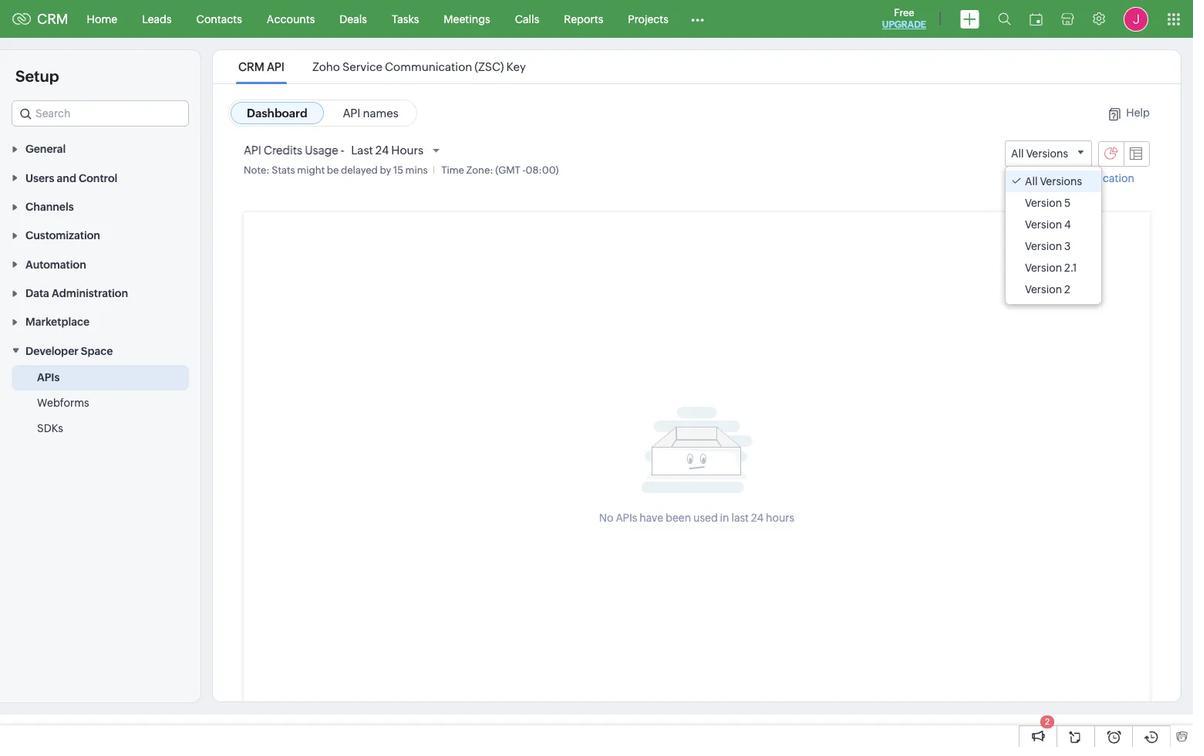 Task type: describe. For each thing, give the bounding box(es) containing it.
dashboard
[[247, 107, 308, 120]]

contacts link
[[184, 0, 255, 37]]

deals
[[340, 13, 367, 25]]

1 vertical spatial all
[[1026, 175, 1039, 188]]

last
[[732, 512, 749, 524]]

home link
[[75, 0, 130, 37]]

version 2.1
[[1026, 262, 1078, 274]]

calendar image
[[1030, 13, 1043, 25]]

all inside all versions field
[[1012, 147, 1025, 160]]

configure notification
[[1023, 172, 1135, 185]]

version for version 3
[[1026, 240, 1063, 253]]

crm api
[[239, 60, 285, 73]]

api names
[[343, 107, 399, 120]]

users and control
[[25, 172, 118, 184]]

version for version 2
[[1026, 283, 1063, 296]]

hours
[[766, 512, 795, 524]]

1 horizontal spatial apis
[[616, 512, 638, 524]]

developer space
[[25, 345, 113, 357]]

tree containing all versions
[[1006, 167, 1102, 304]]

all versions for all versions field
[[1012, 147, 1069, 160]]

create menu element
[[952, 0, 989, 37]]

version 5
[[1026, 197, 1071, 209]]

2 inside tree
[[1065, 283, 1071, 296]]

key
[[507, 60, 526, 73]]

channels
[[25, 201, 74, 213]]

version for version 2.1
[[1026, 262, 1063, 274]]

developer space button
[[0, 336, 201, 365]]

projects
[[628, 13, 669, 25]]

1 horizontal spatial 24
[[752, 512, 764, 524]]

sdks
[[37, 422, 63, 434]]

reports
[[564, 13, 604, 25]]

search element
[[989, 0, 1021, 38]]

setup
[[15, 67, 59, 85]]

api for api names
[[343, 107, 361, 120]]

version 4
[[1026, 219, 1072, 231]]

create menu image
[[961, 10, 980, 28]]

space
[[81, 345, 113, 357]]

(gmt
[[496, 164, 521, 176]]

used
[[694, 512, 718, 524]]

crm for crm api
[[239, 60, 265, 73]]

versions for all versions field
[[1027, 147, 1069, 160]]

zoho
[[312, 60, 340, 73]]

Other Modules field
[[681, 7, 715, 31]]

3
[[1065, 240, 1072, 253]]

have
[[640, 512, 664, 524]]

communication
[[385, 60, 473, 73]]

channels button
[[0, 192, 201, 221]]

webforms link
[[37, 395, 89, 410]]

free upgrade
[[883, 7, 927, 30]]

no apis have been used in last 24 hours
[[600, 512, 795, 524]]

api names link
[[327, 102, 415, 124]]

developer space region
[[0, 365, 201, 441]]

in
[[721, 512, 730, 524]]

general button
[[0, 134, 201, 163]]

version 2
[[1026, 283, 1071, 296]]

tasks link
[[380, 0, 432, 37]]

users
[[25, 172, 54, 184]]

calls link
[[503, 0, 552, 37]]

marketplace button
[[0, 307, 201, 336]]

developer
[[25, 345, 79, 357]]

notification
[[1076, 172, 1135, 185]]

meetings
[[444, 13, 491, 25]]

15
[[394, 164, 404, 176]]

stats
[[272, 164, 295, 176]]

time
[[442, 164, 465, 176]]

list containing crm api
[[225, 50, 540, 83]]

projects link
[[616, 0, 681, 37]]

leads link
[[130, 0, 184, 37]]

service
[[343, 60, 383, 73]]

all versions for tree containing all versions
[[1026, 175, 1083, 188]]

data administration
[[25, 287, 128, 300]]

crm for crm
[[37, 11, 68, 27]]

upgrade
[[883, 19, 927, 30]]

apis inside developer space region
[[37, 371, 60, 383]]

zoho service communication (zsc) key link
[[310, 60, 529, 73]]

credits
[[264, 144, 303, 157]]

data administration button
[[0, 278, 201, 307]]

profile element
[[1115, 0, 1158, 37]]

version 3
[[1026, 240, 1072, 253]]

reports link
[[552, 0, 616, 37]]

be
[[327, 164, 339, 176]]



Task type: vqa. For each thing, say whether or not it's contained in the screenshot.
Roles link
no



Task type: locate. For each thing, give the bounding box(es) containing it.
crm link
[[12, 11, 68, 27]]

version down version 2.1 on the top right of page
[[1026, 283, 1063, 296]]

last
[[351, 144, 373, 157]]

api up dashboard
[[267, 60, 285, 73]]

control
[[79, 172, 118, 184]]

1 vertical spatial api
[[343, 107, 361, 120]]

apis
[[37, 371, 60, 383], [616, 512, 638, 524]]

apis link
[[37, 369, 60, 385]]

0 vertical spatial api
[[267, 60, 285, 73]]

automation
[[25, 258, 86, 271]]

-
[[341, 144, 344, 157], [523, 164, 526, 176]]

administration
[[52, 287, 128, 300]]

all versions inside field
[[1012, 147, 1069, 160]]

08:00)
[[526, 164, 559, 176]]

1 horizontal spatial 2
[[1065, 283, 1071, 296]]

version up version 4
[[1026, 197, 1063, 209]]

24 right the last
[[376, 144, 389, 157]]

1 vertical spatial all versions
[[1026, 175, 1083, 188]]

Search text field
[[12, 101, 188, 126]]

accounts link
[[255, 0, 327, 37]]

crm
[[37, 11, 68, 27], [239, 60, 265, 73]]

customization
[[25, 230, 100, 242]]

0 horizontal spatial -
[[341, 144, 344, 157]]

versions inside field
[[1027, 147, 1069, 160]]

1 vertical spatial apis
[[616, 512, 638, 524]]

configure
[[1023, 172, 1074, 185]]

users and control button
[[0, 163, 201, 192]]

0 vertical spatial apis
[[37, 371, 60, 383]]

1 horizontal spatial crm
[[239, 60, 265, 73]]

version for version 4
[[1026, 219, 1063, 231]]

versions for tree containing all versions
[[1041, 175, 1083, 188]]

time zone: (gmt -08:00)
[[442, 164, 559, 176]]

note: stats might be delayed by 15 mins
[[244, 164, 428, 176]]

home
[[87, 13, 117, 25]]

2.1
[[1065, 262, 1078, 274]]

api inside list
[[267, 60, 285, 73]]

apis right no
[[616, 512, 638, 524]]

- for (gmt
[[523, 164, 526, 176]]

api credits usage - last 24 hours
[[244, 144, 424, 157]]

1 vertical spatial crm
[[239, 60, 265, 73]]

0 horizontal spatial crm
[[37, 11, 68, 27]]

list
[[225, 50, 540, 83]]

24
[[376, 144, 389, 157], [752, 512, 764, 524]]

been
[[666, 512, 692, 524]]

1 vertical spatial 2
[[1046, 717, 1050, 726]]

version down version 4
[[1026, 240, 1063, 253]]

- for usage
[[341, 144, 344, 157]]

contacts
[[197, 13, 242, 25]]

(zsc)
[[475, 60, 504, 73]]

deals link
[[327, 0, 380, 37]]

4 version from the top
[[1026, 262, 1063, 274]]

0 vertical spatial crm
[[37, 11, 68, 27]]

api inside 'link'
[[343, 107, 361, 120]]

All Versions field
[[1006, 140, 1093, 167]]

automation button
[[0, 250, 201, 278]]

0 vertical spatial -
[[341, 144, 344, 157]]

0 vertical spatial 24
[[376, 144, 389, 157]]

all versions inside tree
[[1026, 175, 1083, 188]]

0 vertical spatial 2
[[1065, 283, 1071, 296]]

hours
[[392, 144, 424, 157]]

5 version from the top
[[1026, 283, 1063, 296]]

mins
[[406, 164, 428, 176]]

crm left home link
[[37, 11, 68, 27]]

apis down developer
[[37, 371, 60, 383]]

0 horizontal spatial 2
[[1046, 717, 1050, 726]]

sdks link
[[37, 420, 63, 436]]

2 vertical spatial api
[[244, 144, 262, 157]]

marketplace
[[25, 316, 90, 328]]

by
[[380, 164, 391, 176]]

2 horizontal spatial api
[[343, 107, 361, 120]]

dashboard link
[[231, 102, 324, 124]]

0 horizontal spatial all
[[1012, 147, 1025, 160]]

0 horizontal spatial 24
[[376, 144, 389, 157]]

1 vertical spatial 24
[[752, 512, 764, 524]]

no
[[600, 512, 614, 524]]

customization button
[[0, 221, 201, 250]]

api up note:
[[244, 144, 262, 157]]

general
[[25, 143, 66, 155]]

1 horizontal spatial api
[[267, 60, 285, 73]]

api
[[267, 60, 285, 73], [343, 107, 361, 120], [244, 144, 262, 157]]

all up version 5 at the top right of page
[[1026, 175, 1039, 188]]

all versions
[[1012, 147, 1069, 160], [1026, 175, 1083, 188]]

3 version from the top
[[1026, 240, 1063, 253]]

version down version 5 at the top right of page
[[1026, 219, 1063, 231]]

profile image
[[1125, 7, 1149, 31]]

and
[[57, 172, 76, 184]]

0 horizontal spatial api
[[244, 144, 262, 157]]

leads
[[142, 13, 172, 25]]

zone:
[[467, 164, 494, 176]]

names
[[363, 107, 399, 120]]

zoho service communication (zsc) key
[[312, 60, 526, 73]]

24 right last on the right bottom of the page
[[752, 512, 764, 524]]

- right (gmt
[[523, 164, 526, 176]]

note:
[[244, 164, 270, 176]]

versions inside tree
[[1041, 175, 1083, 188]]

0 vertical spatial all versions
[[1012, 147, 1069, 160]]

webforms
[[37, 397, 89, 409]]

0 vertical spatial versions
[[1027, 147, 1069, 160]]

1 horizontal spatial -
[[523, 164, 526, 176]]

0 horizontal spatial apis
[[37, 371, 60, 383]]

api for api credits usage - last 24 hours
[[244, 144, 262, 157]]

version
[[1026, 197, 1063, 209], [1026, 219, 1063, 231], [1026, 240, 1063, 253], [1026, 262, 1063, 274], [1026, 283, 1063, 296]]

delayed
[[341, 164, 378, 176]]

- left the last
[[341, 144, 344, 157]]

1 vertical spatial versions
[[1041, 175, 1083, 188]]

free
[[895, 7, 915, 19]]

usage
[[305, 144, 339, 157]]

search image
[[999, 12, 1012, 25]]

all versions up configure
[[1012, 147, 1069, 160]]

all up configure
[[1012, 147, 1025, 160]]

0 vertical spatial all
[[1012, 147, 1025, 160]]

5
[[1065, 197, 1071, 209]]

versions up configure
[[1027, 147, 1069, 160]]

2 version from the top
[[1026, 219, 1063, 231]]

versions up 5
[[1041, 175, 1083, 188]]

meetings link
[[432, 0, 503, 37]]

crm api link
[[236, 60, 287, 73]]

tree
[[1006, 167, 1102, 304]]

accounts
[[267, 13, 315, 25]]

1 horizontal spatial all
[[1026, 175, 1039, 188]]

help
[[1127, 107, 1151, 119]]

calls
[[515, 13, 540, 25]]

2
[[1065, 283, 1071, 296], [1046, 717, 1050, 726]]

tasks
[[392, 13, 419, 25]]

4
[[1065, 219, 1072, 231]]

None field
[[12, 100, 189, 127]]

version for version 5
[[1026, 197, 1063, 209]]

1 version from the top
[[1026, 197, 1063, 209]]

api left names
[[343, 107, 361, 120]]

crm up dashboard
[[239, 60, 265, 73]]

data
[[25, 287, 49, 300]]

1 vertical spatial -
[[523, 164, 526, 176]]

version up version 2
[[1026, 262, 1063, 274]]

all versions up version 5 at the top right of page
[[1026, 175, 1083, 188]]



